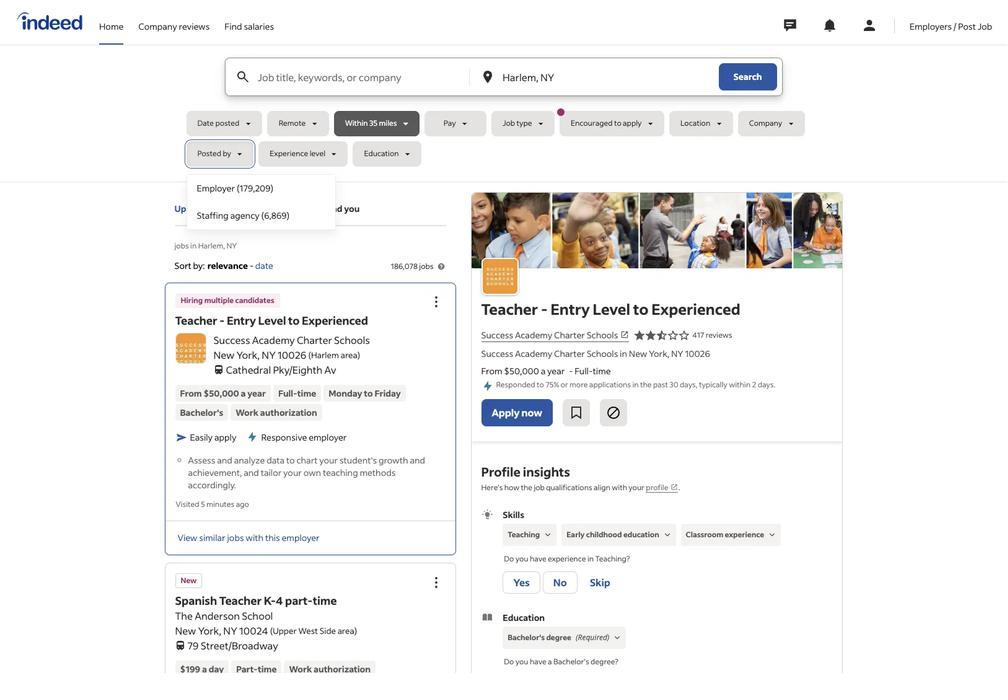Task type: locate. For each thing, give the bounding box(es) containing it.
new up the cathedral
[[214, 349, 234, 362]]

with left the this
[[246, 532, 263, 544]]

bachelor's up easily
[[180, 407, 223, 419]]

employer (179,209) link
[[187, 175, 335, 202]]

early
[[567, 530, 585, 539]]

experience up no
[[548, 554, 586, 564]]

upper
[[273, 625, 297, 636]]

work
[[236, 407, 259, 419]]

2 vertical spatial a
[[548, 657, 552, 667]]

10026
[[685, 348, 710, 360], [278, 349, 306, 362]]

a up 75%
[[541, 365, 546, 377]]

2 do from the top
[[504, 657, 514, 667]]

date posted button
[[186, 111, 262, 136]]

degree up do you have a bachelor's degree ?
[[546, 633, 571, 642]]

within 35 miles
[[345, 119, 397, 128]]

search: Job title, keywords, or company text field
[[255, 58, 469, 95]]

bachelor's degree (required)
[[508, 633, 610, 643]]

a down bachelor's degree (required)
[[548, 657, 552, 667]]

apply right encouraged
[[623, 119, 642, 128]]

0 vertical spatial do
[[504, 554, 514, 564]]

schools
[[587, 329, 618, 341], [334, 334, 370, 347], [587, 348, 618, 360]]

jobs left help icon
[[419, 262, 434, 271]]

company inside popup button
[[749, 119, 782, 128]]

with
[[612, 483, 627, 492], [246, 532, 263, 544]]

education inside dropdown button
[[364, 149, 399, 158]]

upload your resume link
[[174, 202, 258, 215]]

jobs right similar
[[227, 532, 244, 544]]

year
[[547, 365, 565, 377], [248, 388, 266, 399]]

encouraged to apply button
[[557, 108, 664, 136]]

and
[[217, 455, 232, 466], [410, 455, 425, 466], [244, 467, 259, 479]]

schools inside the success academy charter schools new york, ny 10026 ( harlem area )
[[334, 334, 370, 347]]

teacher down hiring
[[175, 313, 217, 328]]

analyze
[[234, 455, 265, 466]]

within 35 miles button
[[334, 111, 420, 136]]

1 job actions menu is collapsed image from the top
[[429, 295, 444, 310]]

with right align at the right bottom of the page
[[612, 483, 627, 492]]

0 horizontal spatial and
[[217, 455, 232, 466]]

0 horizontal spatial (
[[270, 625, 273, 636]]

2 vertical spatial time
[[313, 593, 337, 608]]

area right side
[[338, 625, 354, 636]]

( inside the success academy charter schools new york, ny 10026 ( harlem area )
[[308, 350, 311, 360]]

10026 inside the success academy charter schools new york, ny 10026 ( harlem area )
[[278, 349, 306, 362]]

the left past
[[640, 380, 652, 389]]

skills
[[503, 509, 524, 521]]

0 horizontal spatial with
[[246, 532, 263, 544]]

to up the success academy charter schools new york, ny 10026 ( harlem area )
[[288, 313, 300, 328]]

time up applications
[[593, 365, 611, 377]]

1 horizontal spatial teacher - entry level to experienced
[[481, 299, 741, 319]]

missing qualification image right classroom experience
[[767, 530, 778, 541]]

jobs in harlem, ny
[[174, 241, 237, 250]]

time
[[593, 365, 611, 377], [297, 388, 316, 399], [313, 593, 337, 608]]

1 vertical spatial jobs
[[419, 262, 434, 271]]

bachelor's inside bachelor's degree (required)
[[508, 633, 545, 642]]

early childhood education button
[[562, 524, 676, 546]]

employers
[[280, 203, 324, 214]]

you up yes
[[516, 554, 528, 564]]

1 horizontal spatial reviews
[[706, 330, 732, 340]]

york, down 2.5 out of 5 stars. link to 417 company reviews (opens in a new tab) image
[[649, 348, 670, 360]]

transit information image left 79
[[175, 638, 185, 650]]

0 vertical spatial reviews
[[179, 20, 210, 32]]

experienced up harlem
[[302, 313, 368, 328]]

you right find
[[344, 203, 360, 214]]

0 horizontal spatial york,
[[198, 624, 221, 637]]

employer up chart
[[309, 432, 347, 443]]

( right 10024
[[270, 625, 273, 636]]

accordingly.
[[188, 479, 236, 491]]

0 horizontal spatial education
[[364, 149, 399, 158]]

academy inside the success academy charter schools new york, ny 10026 ( harlem area )
[[252, 334, 295, 347]]

1 horizontal spatial $50,000
[[504, 365, 539, 377]]

you down bachelor's degree (required)
[[516, 657, 528, 667]]

Edit location text field
[[500, 58, 694, 95]]

1 horizontal spatial apply
[[623, 119, 642, 128]]

company for company reviews
[[138, 20, 177, 32]]

1 vertical spatial ?
[[615, 657, 618, 667]]

from down company logo
[[180, 388, 202, 399]]

)
[[357, 350, 360, 360], [354, 625, 357, 636]]

entry up success academy charter schools link
[[551, 299, 590, 319]]

childhood
[[586, 530, 622, 539]]

0 vertical spatial area
[[341, 350, 357, 360]]

0 vertical spatial apply
[[623, 119, 642, 128]]

1 vertical spatial bachelor's
[[508, 633, 545, 642]]

1 vertical spatial job actions menu is collapsed image
[[429, 575, 444, 590]]

have down teaching button
[[530, 554, 547, 564]]

full-
[[575, 365, 593, 377], [278, 388, 297, 399]]

0 horizontal spatial 10026
[[278, 349, 306, 362]]

search
[[734, 71, 762, 82]]

1 vertical spatial with
[[246, 532, 263, 544]]

1 horizontal spatial company
[[749, 119, 782, 128]]

ny up 79 street/broadway
[[223, 624, 237, 637]]

1 have from the top
[[530, 554, 547, 564]]

schools for ny
[[587, 348, 618, 360]]

transit information image
[[214, 363, 223, 375], [175, 638, 185, 650]]

time down pky/eighth
[[297, 388, 316, 399]]

10026 down "417"
[[685, 348, 710, 360]]

1 vertical spatial $50,000
[[204, 388, 239, 399]]

west
[[298, 625, 318, 636]]

teaching button
[[503, 524, 557, 546]]

experience right classroom
[[725, 530, 764, 539]]

responded to 75% or more applications in the past 30 days, typically within 2 days.
[[496, 380, 776, 389]]

area right harlem
[[341, 350, 357, 360]]

1 vertical spatial job
[[503, 119, 515, 128]]

new down 2.5 out of 5 stars. link to 417 company reviews (opens in a new tab) image
[[629, 348, 647, 360]]

0 horizontal spatial full-
[[278, 388, 297, 399]]

0 vertical spatial full-
[[575, 365, 593, 377]]

in up skip
[[588, 554, 594, 564]]

the left job
[[521, 483, 532, 492]]

missing qualification image inside early childhood education button
[[662, 530, 673, 541]]

company
[[138, 20, 177, 32], [749, 119, 782, 128]]

full- up more
[[575, 365, 593, 377]]

company reviews link
[[138, 0, 210, 42]]

missing qualification image inside teaching button
[[543, 530, 554, 541]]

0 horizontal spatial transit information image
[[175, 638, 185, 650]]

skip
[[590, 576, 610, 589]]

experience level button
[[259, 141, 348, 167]]

0 vertical spatial ?
[[627, 554, 630, 564]]

success inside the success academy charter schools new york, ny 10026 ( harlem area )
[[214, 334, 250, 347]]

success academy charter schools logo image
[[471, 193, 842, 268], [481, 258, 519, 295]]

company down 'search' button
[[749, 119, 782, 128]]

1 vertical spatial you
[[516, 554, 528, 564]]

academy for york,
[[252, 334, 295, 347]]

level down candidates
[[258, 313, 286, 328]]

missing qualification image right education
[[662, 530, 673, 541]]

0 vertical spatial year
[[547, 365, 565, 377]]

(
[[308, 350, 311, 360], [270, 625, 273, 636]]

0 horizontal spatial job
[[503, 119, 515, 128]]

1 horizontal spatial full-
[[575, 365, 593, 377]]

? for do you have a bachelor's degree ?
[[615, 657, 618, 667]]

find
[[326, 203, 342, 214]]

apply
[[623, 119, 642, 128], [214, 431, 236, 443]]

level up success academy charter schools in new york, ny 10026
[[593, 299, 630, 319]]

? for do you have experience in teaching ?
[[627, 554, 630, 564]]

find salaries link
[[225, 0, 274, 42]]

1 do from the top
[[504, 554, 514, 564]]

1 horizontal spatial job
[[978, 20, 992, 32]]

do down bachelor's degree (required)
[[504, 657, 514, 667]]

from up responded
[[481, 365, 502, 377]]

year up 75%
[[547, 365, 565, 377]]

area inside the success academy charter schools new york, ny 10026 ( harlem area )
[[341, 350, 357, 360]]

1 vertical spatial company
[[749, 119, 782, 128]]

find
[[225, 20, 242, 32]]

0 horizontal spatial ?
[[615, 657, 618, 667]]

have
[[530, 554, 547, 564], [530, 657, 547, 667]]

0 horizontal spatial year
[[248, 388, 266, 399]]

apply inside popup button
[[623, 119, 642, 128]]

jobs up sort
[[174, 241, 189, 250]]

no
[[553, 576, 567, 589]]

schools up success academy charter schools in new york, ny 10026
[[587, 329, 618, 341]]

a
[[541, 365, 546, 377], [241, 388, 246, 399], [548, 657, 552, 667]]

1 horizontal spatial entry
[[551, 299, 590, 319]]

1 horizontal spatial the
[[640, 380, 652, 389]]

1 vertical spatial )
[[354, 625, 357, 636]]

0 vertical spatial transit information image
[[214, 363, 223, 375]]

transit information image up from $50,000 a year
[[214, 363, 223, 375]]

schools up harlem
[[334, 334, 370, 347]]

your
[[206, 203, 225, 214], [319, 455, 338, 466], [283, 467, 302, 479], [629, 483, 645, 492]]

$50,000 for from $50,000 a year
[[204, 388, 239, 399]]

new
[[629, 348, 647, 360], [214, 349, 234, 362], [181, 576, 197, 585], [175, 624, 196, 637]]

experienced up "417"
[[652, 299, 741, 319]]

teaching down early childhood education
[[595, 554, 627, 564]]

teacher - entry level to experienced
[[481, 299, 741, 319], [175, 313, 368, 328]]

2 horizontal spatial bachelor's
[[554, 657, 589, 667]]

time up side
[[313, 593, 337, 608]]

teacher - entry level to experienced up success academy charter schools in new york, ny 10026
[[481, 299, 741, 319]]

1 horizontal spatial a
[[541, 365, 546, 377]]

missing qualification image for early childhood education
[[662, 530, 673, 541]]

1 horizontal spatial degree
[[591, 657, 615, 667]]

new down the
[[175, 624, 196, 637]]

harlem
[[311, 350, 339, 360]]

save this job image
[[569, 406, 584, 420]]

1 horizontal spatial from
[[481, 365, 502, 377]]

2 have from the top
[[530, 657, 547, 667]]

hiring
[[181, 296, 203, 305]]

to
[[614, 119, 622, 128], [633, 299, 649, 319], [288, 313, 300, 328], [537, 380, 544, 389], [364, 388, 373, 399], [286, 455, 295, 466]]

year up work
[[248, 388, 266, 399]]

1 vertical spatial (
[[270, 625, 273, 636]]

education down within 35 miles popup button
[[364, 149, 399, 158]]

cathedral
[[226, 363, 271, 376]]

1 vertical spatial education
[[503, 612, 545, 624]]

do for do you have experience in
[[504, 554, 514, 564]]

1 vertical spatial degree
[[591, 657, 615, 667]]

1 vertical spatial reviews
[[706, 330, 732, 340]]

bachelor's for bachelor's
[[180, 407, 223, 419]]

education
[[624, 530, 659, 539]]

level
[[593, 299, 630, 319], [258, 313, 286, 328]]

- down multiple
[[220, 313, 225, 328]]

1 vertical spatial experience
[[548, 554, 586, 564]]

by
[[223, 149, 231, 158]]

teacher - entry level to experienced down candidates
[[175, 313, 368, 328]]

0 horizontal spatial bachelor's
[[180, 407, 223, 419]]

success for new
[[481, 348, 513, 360]]

1 vertical spatial full-
[[278, 388, 297, 399]]

None search field
[[186, 58, 821, 230]]

entry down candidates
[[227, 313, 256, 328]]

level
[[310, 149, 325, 158]]

do up yes
[[504, 554, 514, 564]]

job type
[[503, 119, 532, 128]]

teaching down "skills"
[[508, 530, 540, 539]]

1 horizontal spatial ?
[[627, 554, 630, 564]]

education
[[364, 149, 399, 158], [503, 612, 545, 624]]

) right harlem
[[357, 350, 360, 360]]

1 horizontal spatial teaching
[[595, 554, 627, 564]]

teacher up school
[[219, 593, 262, 608]]

schools for 10026
[[334, 334, 370, 347]]

0 vertical spatial job actions menu is collapsed image
[[429, 295, 444, 310]]

bachelor's up do you have a bachelor's degree ?
[[508, 633, 545, 642]]

a up work
[[241, 388, 246, 399]]

1 horizontal spatial bachelor's
[[508, 633, 545, 642]]

0 vertical spatial teaching
[[508, 530, 540, 539]]

teacher up the success academy charter schools
[[481, 299, 538, 319]]

0 vertical spatial the
[[640, 380, 652, 389]]

to left "friday"
[[364, 388, 373, 399]]

missing qualification image inside classroom experience button
[[767, 530, 778, 541]]

upload your resume - let employers find you
[[174, 203, 360, 214]]

have down bachelor's degree (required)
[[530, 657, 547, 667]]

charter inside the success academy charter schools new york, ny 10026 ( harlem area )
[[297, 334, 332, 347]]

1 vertical spatial a
[[241, 388, 246, 399]]

to inside popup button
[[614, 119, 622, 128]]

education down yes button
[[503, 612, 545, 624]]

2 job actions menu is collapsed image from the top
[[429, 575, 444, 590]]

your down employer
[[206, 203, 225, 214]]

10026 up pky/eighth
[[278, 349, 306, 362]]

0 horizontal spatial degree
[[546, 633, 571, 642]]

) inside the anderson school new york, ny 10024 ( upper west side area )
[[354, 625, 357, 636]]

5
[[201, 500, 205, 509]]

to right encouraged
[[614, 119, 622, 128]]

/
[[954, 20, 957, 32]]

not interested image
[[606, 406, 621, 420]]

apply right easily
[[214, 431, 236, 443]]

full- up authorization
[[278, 388, 297, 399]]

success academy charter schools
[[481, 329, 618, 341]]

0 horizontal spatial from
[[180, 388, 202, 399]]

186,078 jobs
[[391, 262, 434, 271]]

apply
[[492, 406, 520, 419]]

0 vertical spatial degree
[[546, 633, 571, 642]]

reviews for company reviews
[[179, 20, 210, 32]]

profile link
[[646, 483, 678, 493]]

missing qualification image for classroom experience
[[767, 530, 778, 541]]

do
[[504, 554, 514, 564], [504, 657, 514, 667]]

charter for york,
[[297, 334, 332, 347]]

1 vertical spatial have
[[530, 657, 547, 667]]

- up more
[[569, 365, 573, 377]]

0 vertical spatial company
[[138, 20, 177, 32]]

2 horizontal spatial york,
[[649, 348, 670, 360]]

0 horizontal spatial teacher - entry level to experienced
[[175, 313, 368, 328]]

0 horizontal spatial $50,000
[[204, 388, 239, 399]]

new up spanish
[[181, 576, 197, 585]]

charter up harlem
[[297, 334, 332, 347]]

spanish teacher k-4 part-time
[[175, 593, 337, 608]]

and up achievement,
[[217, 455, 232, 466]]

and down analyze
[[244, 467, 259, 479]]

responded
[[496, 380, 535, 389]]

data
[[267, 455, 285, 466]]

0 vertical spatial bachelor's
[[180, 407, 223, 419]]

area inside the anderson school new york, ny 10024 ( upper west side area )
[[338, 625, 354, 636]]

harlem,
[[198, 241, 225, 250]]

( up pky/eighth
[[308, 350, 311, 360]]

0 horizontal spatial apply
[[214, 431, 236, 443]]

this
[[265, 532, 280, 544]]

view
[[178, 532, 197, 544]]

missing qualification image for teaching
[[543, 530, 554, 541]]

early childhood education
[[567, 530, 659, 539]]

transit information image for new york, ny 10026
[[214, 363, 223, 375]]

75%
[[546, 380, 559, 389]]

have for a
[[530, 657, 547, 667]]

search button
[[719, 63, 777, 90]]

employer right the this
[[282, 532, 320, 544]]

1 horizontal spatial (
[[308, 350, 311, 360]]

1 vertical spatial do
[[504, 657, 514, 667]]

experience
[[270, 149, 308, 158]]

york, down anderson at bottom
[[198, 624, 221, 637]]

menu
[[186, 174, 336, 230]]

to right data
[[286, 455, 295, 466]]

view similar jobs with this employer
[[178, 532, 320, 544]]

- up the success academy charter schools
[[541, 299, 548, 319]]

relevance
[[207, 260, 248, 272]]

missing qualification image
[[543, 530, 554, 541], [662, 530, 673, 541], [767, 530, 778, 541], [612, 633, 623, 644]]

ny up "cathedral pky/eighth av"
[[262, 349, 276, 362]]

success
[[481, 329, 513, 341], [214, 334, 250, 347], [481, 348, 513, 360]]

remote
[[279, 119, 306, 128]]

and right growth
[[410, 455, 425, 466]]

0 horizontal spatial teaching
[[508, 530, 540, 539]]

classroom
[[686, 530, 723, 539]]

1 horizontal spatial education
[[503, 612, 545, 624]]

$50,000 up responded
[[504, 365, 539, 377]]

job actions menu is collapsed image
[[429, 295, 444, 310], [429, 575, 444, 590]]

1 horizontal spatial york,
[[236, 349, 260, 362]]

1 horizontal spatial transit information image
[[214, 363, 223, 375]]

0 vertical spatial $50,000
[[504, 365, 539, 377]]

av
[[324, 363, 336, 376]]

) right side
[[354, 625, 357, 636]]

you for do you have experience in teaching ?
[[516, 554, 528, 564]]

align
[[594, 483, 611, 492]]

0 vertical spatial jobs
[[174, 241, 189, 250]]

- left let
[[260, 203, 264, 214]]

0 vertical spatial experience
[[725, 530, 764, 539]]

york,
[[649, 348, 670, 360], [236, 349, 260, 362], [198, 624, 221, 637]]

experience level
[[270, 149, 325, 158]]

missing qualification image left early
[[543, 530, 554, 541]]

reviews right "417"
[[706, 330, 732, 340]]

have for experience
[[530, 554, 547, 564]]

0 horizontal spatial reviews
[[179, 20, 210, 32]]

degree down (required)
[[591, 657, 615, 667]]



Task type: describe. For each thing, give the bounding box(es) containing it.
k-
[[264, 593, 276, 608]]

employer
[[197, 182, 235, 194]]

company reviews
[[138, 20, 210, 32]]

post
[[958, 20, 976, 32]]

1 vertical spatial teaching
[[595, 554, 627, 564]]

similar
[[199, 532, 225, 544]]

applications
[[589, 380, 631, 389]]

10024
[[239, 624, 268, 637]]

bachelor's for bachelor's degree (required)
[[508, 633, 545, 642]]

date
[[197, 119, 214, 128]]

help icon image
[[436, 262, 446, 272]]

profile
[[646, 483, 668, 492]]

company logo image
[[171, 334, 210, 373]]

0 horizontal spatial entry
[[227, 313, 256, 328]]

staffing
[[197, 210, 229, 221]]

now
[[522, 406, 542, 419]]

part-
[[285, 593, 313, 608]]

pay button
[[425, 111, 487, 136]]

2.5 out of 5 stars. link to 417 company reviews (opens in a new tab) image
[[634, 328, 690, 343]]

york, inside the anderson school new york, ny 10024 ( upper west side area )
[[198, 624, 221, 637]]

company button
[[738, 111, 805, 136]]

charter up success academy charter schools in new york, ny 10026
[[554, 329, 585, 341]]

academy for new
[[515, 348, 552, 360]]

0 horizontal spatial jobs
[[174, 241, 189, 250]]

your left profile
[[629, 483, 645, 492]]

2 vertical spatial bachelor's
[[554, 657, 589, 667]]

.
[[678, 483, 680, 492]]

35
[[369, 119, 378, 128]]

1 horizontal spatial and
[[244, 467, 259, 479]]

new inside the success academy charter schools new york, ny 10026 ( harlem area )
[[214, 349, 234, 362]]

ny down 2.5 out of 5 stars. link to 417 company reviews (opens in a new tab) image
[[671, 348, 683, 360]]

notifications unread count 0 image
[[822, 18, 837, 33]]

chart
[[297, 455, 318, 466]]

2 horizontal spatial teacher
[[481, 299, 538, 319]]

job actions menu is collapsed image for (
[[429, 575, 444, 590]]

your up teaching at the bottom left of the page
[[319, 455, 338, 466]]

1 horizontal spatial experienced
[[652, 299, 741, 319]]

in up responded to 75% or more applications in the past 30 days, typically within 2 days.
[[620, 348, 627, 360]]

- left date "link"
[[250, 260, 254, 272]]

0 horizontal spatial experienced
[[302, 313, 368, 328]]

in left past
[[632, 380, 639, 389]]

home
[[99, 20, 124, 32]]

from $50,000 a year - full-time
[[481, 365, 611, 377]]

you for do you have a bachelor's degree ?
[[516, 657, 528, 667]]

own
[[304, 467, 321, 479]]

( inside the anderson school new york, ny 10024 ( upper west side area )
[[270, 625, 273, 636]]

yes button
[[503, 572, 540, 594]]

4
[[276, 593, 283, 608]]

charter for new
[[554, 348, 585, 360]]

year for from $50,000 a year - full-time
[[547, 365, 565, 377]]

menu containing employer (179,209)
[[186, 174, 336, 230]]

0 horizontal spatial teacher
[[175, 313, 217, 328]]

to inside assess and analyze data to chart your student's growth and achievement, and tailor your own teaching methods accordingly.
[[286, 455, 295, 466]]

to left 75%
[[537, 380, 544, 389]]

york, inside the success academy charter schools new york, ny 10026 ( harlem area )
[[236, 349, 260, 362]]

79 street/broadway
[[188, 639, 278, 652]]

date
[[255, 260, 273, 272]]

spanish
[[175, 593, 217, 608]]

) inside the success academy charter schools new york, ny 10026 ( harlem area )
[[357, 350, 360, 360]]

do you have a bachelor's degree ?
[[504, 657, 618, 667]]

multiple
[[204, 296, 234, 305]]

staffing agency (6,869) link
[[187, 202, 335, 229]]

teacher - entry level to experienced button
[[175, 313, 368, 328]]

success academy charter schools in new york, ny 10026
[[481, 348, 710, 360]]

company for company
[[749, 119, 782, 128]]

account image
[[862, 18, 877, 33]]

posted by button
[[186, 141, 254, 167]]

0 horizontal spatial level
[[258, 313, 286, 328]]

do you have experience in teaching ?
[[504, 554, 630, 564]]

apply now
[[492, 406, 542, 419]]

1 vertical spatial employer
[[282, 532, 320, 544]]

street/broadway
[[201, 639, 278, 652]]

cathedral pky/eighth av
[[226, 363, 336, 376]]

417
[[693, 330, 704, 340]]

0 horizontal spatial experience
[[548, 554, 586, 564]]

2 horizontal spatial a
[[548, 657, 552, 667]]

school
[[242, 609, 273, 622]]

1 horizontal spatial 10026
[[685, 348, 710, 360]]

job
[[534, 483, 545, 492]]

methods
[[360, 467, 396, 479]]

messages unread count 0 image
[[782, 13, 798, 38]]

full-time
[[278, 388, 316, 399]]

apply now button
[[481, 399, 553, 427]]

from for from $50,000 a year
[[180, 388, 202, 399]]

employers
[[910, 20, 952, 32]]

transit information image for new york, ny 10024
[[175, 638, 185, 650]]

do for do you have a
[[504, 657, 514, 667]]

employers / post job link
[[910, 0, 992, 42]]

or
[[561, 380, 568, 389]]

1 horizontal spatial jobs
[[227, 532, 244, 544]]

417 reviews
[[693, 330, 732, 340]]

(6,869)
[[261, 210, 290, 221]]

close job details image
[[822, 198, 836, 213]]

spanish teacher k-4 part-time button
[[175, 593, 337, 608]]

pay
[[444, 119, 456, 128]]

classroom experience
[[686, 530, 764, 539]]

find salaries
[[225, 20, 274, 32]]

past
[[653, 380, 668, 389]]

0 vertical spatial with
[[612, 483, 627, 492]]

job type button
[[491, 111, 555, 136]]

teaching inside teaching button
[[508, 530, 540, 539]]

the anderson school new york, ny 10024 ( upper west side area )
[[175, 609, 357, 637]]

missing qualification image right (required)
[[612, 633, 623, 644]]

1 vertical spatial the
[[521, 483, 532, 492]]

classroom experience button
[[681, 524, 781, 546]]

within
[[729, 380, 751, 389]]

degree inside bachelor's degree (required)
[[546, 633, 571, 642]]

$50,000 for from $50,000 a year - full-time
[[504, 365, 539, 377]]

year for from $50,000 a year
[[248, 388, 266, 399]]

remote button
[[267, 111, 329, 136]]

0 vertical spatial you
[[344, 203, 360, 214]]

ny inside the success academy charter schools new york, ny 10026 ( harlem area )
[[262, 349, 276, 362]]

encouraged
[[571, 119, 613, 128]]

success academy charter schools new york, ny 10026 ( harlem area )
[[214, 334, 370, 362]]

success for york,
[[214, 334, 250, 347]]

teaching
[[323, 467, 358, 479]]

new inside the anderson school new york, ny 10024 ( upper west side area )
[[175, 624, 196, 637]]

here's
[[481, 483, 503, 492]]

date link
[[255, 260, 273, 272]]

let
[[265, 203, 279, 214]]

work authorization
[[236, 407, 317, 419]]

authorization
[[260, 407, 317, 419]]

from for from $50,000 a year - full-time
[[481, 365, 502, 377]]

ny right harlem,
[[227, 241, 237, 250]]

0 vertical spatial employer
[[309, 432, 347, 443]]

2 horizontal spatial and
[[410, 455, 425, 466]]

(required)
[[576, 633, 610, 643]]

experience inside classroom experience button
[[725, 530, 764, 539]]

a for from $50,000 a year - full-time
[[541, 365, 546, 377]]

monday to friday
[[329, 388, 401, 399]]

your down chart
[[283, 467, 302, 479]]

0 vertical spatial time
[[593, 365, 611, 377]]

growth
[[379, 455, 408, 466]]

0 vertical spatial job
[[978, 20, 992, 32]]

1 horizontal spatial teacher
[[219, 593, 262, 608]]

visited
[[176, 500, 199, 509]]

reviews for 417 reviews
[[706, 330, 732, 340]]

skip button
[[580, 572, 620, 594]]

a for from $50,000 a year
[[241, 388, 246, 399]]

2 horizontal spatial jobs
[[419, 262, 434, 271]]

1 vertical spatial time
[[297, 388, 316, 399]]

success academy charter schools link
[[481, 328, 629, 342]]

location button
[[669, 111, 733, 136]]

to up 2.5 out of 5 stars. link to 417 company reviews (opens in a new tab) image
[[633, 299, 649, 319]]

in left harlem,
[[190, 241, 197, 250]]

insights
[[523, 464, 570, 480]]

none search field containing search
[[186, 58, 821, 230]]

ny inside the anderson school new york, ny 10024 ( upper west side area )
[[223, 624, 237, 637]]

1 horizontal spatial level
[[593, 299, 630, 319]]

1 vertical spatial apply
[[214, 431, 236, 443]]

within
[[345, 119, 368, 128]]

student's
[[340, 455, 377, 466]]

typically
[[699, 380, 728, 389]]

job inside dropdown button
[[503, 119, 515, 128]]

easily apply
[[190, 431, 236, 443]]

qualifications
[[546, 483, 592, 492]]

job actions menu is collapsed image for visited 5 minutes ago
[[429, 295, 444, 310]]



Task type: vqa. For each thing, say whether or not it's contained in the screenshot.
THE BY: at the top left of page
yes



